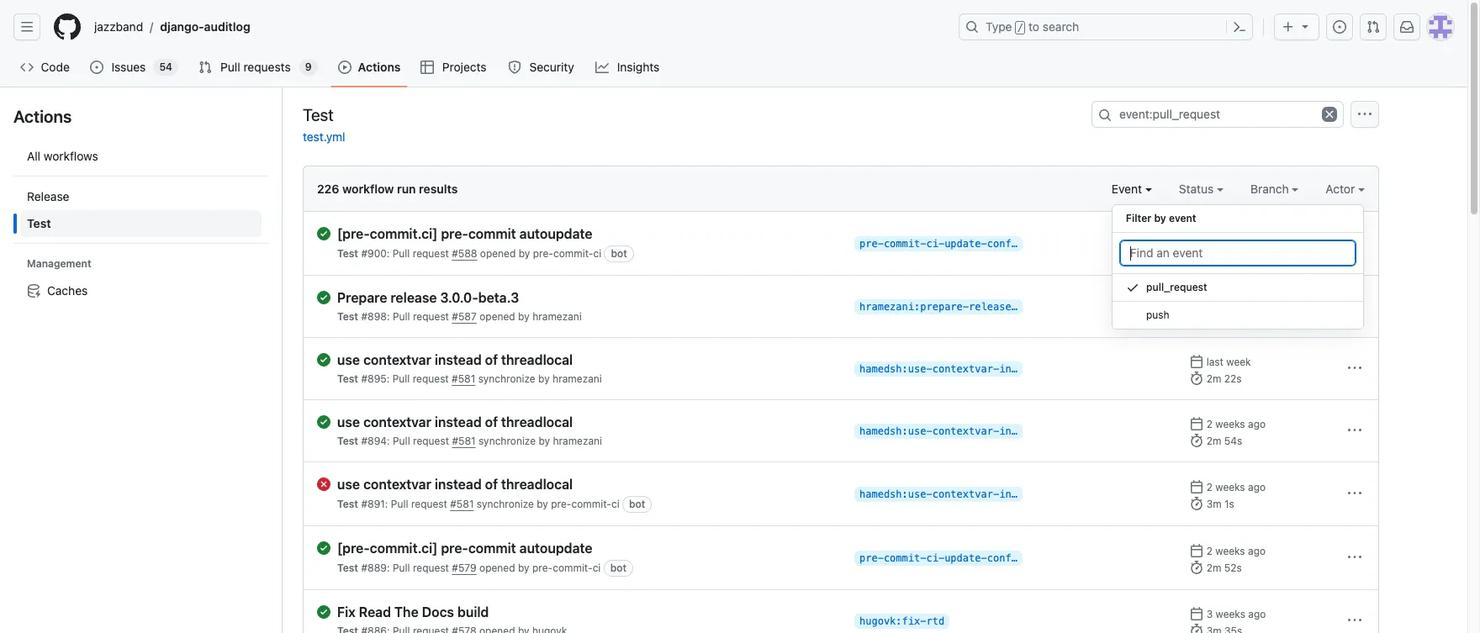 Task type: vqa. For each thing, say whether or not it's contained in the screenshot.
1
no



Task type: describe. For each thing, give the bounding box(es) containing it.
homepage image
[[54, 13, 81, 40]]

2m for 2m 22s
[[1207, 373, 1222, 385]]

search
[[1043, 19, 1079, 34]]

jazzband
[[94, 19, 143, 34]]

security
[[530, 60, 574, 74]]

show options image for 2m 52s
[[1348, 551, 1362, 564]]

pre-commit-ci-update-config link for 2
[[855, 551, 1024, 566]]

rtd
[[927, 616, 945, 628]]

1 weeks from the top
[[1216, 418, 1246, 431]]

hamedsh:use- for use contextvar instead of threadlocal test #894: pull request #581 synchronize             by hramezani
[[860, 426, 933, 437]]

3-
[[1018, 301, 1030, 313]]

52s
[[1225, 562, 1242, 575]]

2 weeks ago for autoupdate
[[1207, 545, 1266, 558]]

2m 52s
[[1207, 562, 1242, 575]]

list containing jazzband
[[87, 13, 949, 40]]

triangle down image
[[1299, 19, 1312, 33]]

3 for [pre-commit.ci] pre-commit autoupdate
[[1207, 230, 1213, 243]]

[pre-commit.ci] pre-commit autoupdate link for pull request #579 opened             by pre-commit-ci
[[337, 540, 841, 557]]

pull_request link
[[1113, 274, 1363, 302]]

search image
[[1099, 109, 1112, 122]]

django-auditlog link
[[153, 13, 257, 40]]

#587 link
[[452, 310, 477, 323]]

commit- for pull request #588 opened             by pre-commit-ci
[[554, 247, 593, 260]]

caches
[[47, 283, 88, 298]]

of- for use contextvar instead of threadlocal test #895: pull request #581 synchronize             by hramezani
[[1048, 363, 1066, 375]]

contextvar for use contextvar instead of threadlocal test #894: pull request #581 synchronize             by hramezani
[[363, 415, 431, 430]]

pull requests
[[221, 60, 291, 74]]

9
[[305, 61, 312, 73]]

check image
[[1126, 281, 1140, 294]]

2 3 from the top
[[1207, 294, 1213, 306]]

hamedsh:use-contextvar-instead-of-threadvars for use contextvar instead of threadlocal test #895: pull request #581 synchronize             by hramezani
[[860, 363, 1127, 375]]

hugovk:fix-rtd link
[[855, 614, 950, 629]]

ci for pull request #581 synchronize             by pre-commit-ci
[[612, 498, 620, 511]]

bot for pull request #579 opened             by pre-commit-ci
[[610, 562, 627, 575]]

226
[[317, 182, 339, 196]]

3 hamedsh:use- from the top
[[860, 489, 933, 501]]

3 threadvars from the top
[[1066, 489, 1127, 501]]

synchronize for use contextvar instead of threadlocal test #895: pull request #581 synchronize             by hramezani
[[478, 373, 536, 385]]

commit- for pull request #581 synchronize             by pre-commit-ci
[[572, 498, 612, 511]]

#579
[[452, 562, 477, 575]]

2 vertical spatial #581
[[450, 498, 474, 511]]

bot for pull request #588 opened             by pre-commit-ci
[[611, 247, 627, 260]]

show workflow options image
[[1359, 108, 1372, 121]]

django-
[[160, 19, 204, 34]]

weeks for [pre-commit.ci] pre-commit autoupdate
[[1216, 545, 1246, 558]]

all
[[27, 149, 40, 163]]

table image
[[421, 61, 434, 74]]

pre-commit-ci-update-config for 3 days ago
[[860, 238, 1024, 250]]

branch
[[1251, 182, 1292, 196]]

2 vertical spatial #581 link
[[450, 498, 474, 511]]

calendar image for autoupdate
[[1191, 544, 1204, 558]]

update- for 3
[[945, 238, 987, 250]]

0 horizontal spatial actions
[[13, 107, 72, 126]]

test left #891:
[[337, 498, 358, 511]]

git pull request image for issue opened icon
[[199, 61, 212, 74]]

request inside use contextvar instead of threadlocal test #894: pull request #581 synchronize             by hramezani
[[413, 435, 449, 448]]

pull request #588 opened             by pre-commit-ci
[[393, 247, 602, 260]]

hramezani:prepare-
[[860, 301, 969, 313]]

of- for use contextvar instead of threadlocal test #894: pull request #581 synchronize             by hramezani
[[1048, 426, 1066, 437]]

event
[[1169, 212, 1197, 225]]

#588 link
[[452, 247, 477, 260]]

hugovk:fix-
[[860, 616, 927, 628]]

1s
[[1225, 498, 1235, 511]]

config for 3 days ago
[[987, 238, 1024, 250]]

beta.3
[[478, 290, 519, 305]]

3 days ago for prepare release 3.0.0-beta.3
[[1207, 294, 1259, 306]]

pull inside use contextvar instead of threadlocal test #894: pull request #581 synchronize             by hramezani
[[393, 435, 410, 448]]

use contextvar instead of threadlocal test #894: pull request #581 synchronize             by hramezani
[[337, 415, 602, 448]]

use contextvar instead of threadlocal
[[337, 477, 573, 492]]

ci for pull request #588 opened             by pre-commit-ci
[[593, 247, 602, 260]]

management
[[27, 257, 91, 270]]

3 contextvar- from the top
[[933, 489, 1000, 501]]

issues
[[111, 60, 146, 74]]

pre-commit-ci-update-config link for 3
[[855, 236, 1024, 252]]

completed successfully image for use
[[317, 353, 331, 367]]

30s
[[1225, 310, 1243, 323]]

test left #889:
[[337, 562, 358, 575]]

run duration image for build
[[1191, 624, 1204, 633]]

ci- for 3
[[927, 238, 945, 250]]

completed successfully image for #900:
[[317, 227, 331, 241]]

hramezani link for use contextvar instead of threadlocal test #895: pull request #581 synchronize             by hramezani
[[553, 373, 602, 385]]

1 2 from the top
[[1207, 418, 1213, 431]]

of for use contextvar instead of threadlocal test #895: pull request #581 synchronize             by hramezani
[[485, 352, 498, 368]]

show options image for 3m 55s
[[1348, 236, 1362, 250]]

git pull request image for issue opened image
[[1367, 20, 1380, 34]]

pre-commit-ci link for pull request #581 synchronize             by pre-commit-ci
[[551, 498, 620, 511]]

jazzband / django-auditlog
[[94, 19, 250, 34]]

filter by event
[[1126, 212, 1197, 225]]

pull_request
[[1146, 281, 1208, 294]]

code image
[[20, 61, 34, 74]]

#891:
[[361, 498, 388, 511]]

2m 30s
[[1207, 310, 1243, 323]]

auditlog
[[204, 19, 250, 34]]

by inside the prepare release 3.0.0-beta.3 test #898: pull request #587 opened             by hramezani
[[518, 310, 530, 323]]

weeks for fix read the docs build
[[1216, 608, 1246, 621]]

54
[[159, 61, 172, 73]]

2m for 2m 54s
[[1207, 435, 1222, 448]]

threadvars for use contextvar instead of threadlocal test #895: pull request #581 synchronize             by hramezani
[[1066, 363, 1127, 375]]

#898:
[[361, 310, 390, 323]]

opened for #579
[[480, 562, 515, 575]]

last week
[[1207, 356, 1251, 368]]

#588
[[452, 247, 477, 260]]

#581 link for use contextvar instead of threadlocal test #895: pull request #581 synchronize             by hramezani
[[452, 373, 476, 385]]

#900:
[[361, 247, 390, 260]]

threadlocal for use contextvar instead of threadlocal test #895: pull request #581 synchronize             by hramezani
[[501, 352, 573, 368]]

pull right #889:
[[393, 562, 410, 575]]

by inside use contextvar instead of threadlocal test #894: pull request #581 synchronize             by hramezani
[[539, 435, 550, 448]]

3 days ago for [pre-commit.ci] pre-commit autoupdate
[[1207, 230, 1259, 243]]

hamedsh:use-contextvar-instead-of-threadvars link for use contextvar instead of threadlocal test #895: pull request #581 synchronize             by hramezani
[[855, 362, 1127, 377]]

results
[[419, 182, 458, 196]]

#895:
[[361, 373, 390, 385]]

event
[[1112, 182, 1146, 196]]

ago for 2m 52s
[[1248, 545, 1266, 558]]

instead for use contextvar instead of threadlocal
[[435, 477, 482, 492]]

1 calendar image from the top
[[1191, 293, 1204, 306]]

pull right #900:
[[393, 247, 410, 260]]

status button
[[1179, 180, 1224, 198]]

3 instead- from the top
[[1000, 489, 1048, 501]]

requests
[[244, 60, 291, 74]]

test up test.yml link
[[303, 105, 334, 124]]

[pre-commit.ci] pre-commit autoupdate for #588
[[337, 226, 593, 241]]

hramezani for use contextvar instead of threadlocal test #894: pull request #581 synchronize             by hramezani
[[553, 435, 602, 448]]

opened inside the prepare release 3.0.0-beta.3 test #898: pull request #587 opened             by hramezani
[[480, 310, 515, 323]]

[pre-commit.ci] pre-commit autoupdate for #579
[[337, 541, 593, 556]]

instead- for use contextvar instead of threadlocal test #895: pull request #581 synchronize             by hramezani
[[1000, 363, 1048, 375]]

bot for pull request #581 synchronize             by pre-commit-ci
[[629, 498, 646, 511]]

calendar image for use contextvar instead of threadlocal test #894: pull request #581 synchronize             by hramezani
[[1191, 417, 1204, 431]]

run duration image for use contextvar instead of threadlocal
[[1191, 434, 1204, 448]]

ago for 3m 1s
[[1248, 481, 1266, 494]]

hamedsh:use-contextvar-instead-of-threadvars for use contextvar instead of threadlocal test #894: pull request #581 synchronize             by hramezani
[[860, 426, 1127, 437]]

use for use contextvar instead of threadlocal test #895: pull request #581 synchronize             by hramezani
[[337, 352, 360, 368]]

calendar image for threadlocal
[[1191, 480, 1204, 494]]

projects link
[[414, 55, 495, 80]]

issue opened image
[[90, 61, 104, 74]]

synchronize for use contextvar instead of threadlocal test #894: pull request #581 synchronize             by hramezani
[[479, 435, 536, 448]]

projects
[[442, 60, 487, 74]]

commit.ci] for test #889:
[[370, 541, 438, 556]]

actions link
[[331, 55, 408, 80]]

2 run duration image from the top
[[1191, 372, 1204, 385]]

notifications image
[[1401, 20, 1414, 34]]

actor button
[[1326, 180, 1365, 198]]

#889:
[[361, 562, 390, 575]]

push
[[1146, 309, 1170, 321]]

fix
[[337, 605, 356, 620]]

hugovk:fix-rtd
[[860, 616, 945, 628]]

to
[[1029, 19, 1040, 34]]

release
[[391, 290, 437, 305]]

#579 link
[[452, 562, 477, 575]]

config for 2 weeks ago
[[987, 553, 1024, 564]]

run
[[397, 182, 416, 196]]

ago for 3m 55s
[[1241, 230, 1259, 243]]

completed successfully image for #889:
[[317, 542, 331, 555]]

days for prepare release 3.0.0-beta.3
[[1216, 294, 1238, 306]]

pull request #581 synchronize             by pre-commit-ci
[[391, 498, 620, 511]]

contextvar for use contextvar instead of threadlocal test #895: pull request #581 synchronize             by hramezani
[[363, 352, 431, 368]]

test.yml
[[303, 130, 345, 144]]

/ for jazzband
[[150, 20, 153, 34]]

release-
[[969, 301, 1018, 313]]

build
[[458, 605, 489, 620]]

request down use contextvar instead of threadlocal
[[411, 498, 447, 511]]

use for use contextvar instead of threadlocal
[[337, 477, 360, 492]]

3 use contextvar instead of threadlocal link from the top
[[337, 476, 841, 493]]

commit.ci] for test #900:
[[370, 226, 438, 241]]

hamedsh:use- for use contextvar instead of threadlocal test #895: pull request #581 synchronize             by hramezani
[[860, 363, 933, 375]]

2 show options image from the top
[[1348, 299, 1362, 313]]

fix read the docs build link
[[337, 604, 841, 621]]

insights
[[617, 60, 660, 74]]



Task type: locate. For each thing, give the bounding box(es) containing it.
1 vertical spatial bot
[[629, 498, 646, 511]]

0 vertical spatial pre-commit-ci-update-config link
[[855, 236, 1024, 252]]

3 contextvar from the top
[[363, 477, 431, 492]]

1 config from the top
[[987, 238, 1024, 250]]

2m left 54s
[[1207, 435, 1222, 448]]

2 2m from the top
[[1207, 373, 1222, 385]]

weeks up 54s
[[1216, 418, 1246, 431]]

3 of- from the top
[[1048, 489, 1066, 501]]

security link
[[501, 55, 582, 80]]

3 use from the top
[[337, 477, 360, 492]]

hramezani link for use contextvar instead of threadlocal test #894: pull request #581 synchronize             by hramezani
[[553, 435, 602, 448]]

use down the prepare
[[337, 352, 360, 368]]

1 2 weeks ago from the top
[[1207, 418, 1266, 431]]

2 vertical spatial 2 weeks ago
[[1207, 545, 1266, 558]]

days
[[1216, 230, 1238, 243], [1216, 294, 1238, 306]]

contextvar inside use contextvar instead of threadlocal test #895: pull request #581 synchronize             by hramezani
[[363, 352, 431, 368]]

2 update- from the top
[[945, 553, 987, 564]]

4 weeks from the top
[[1216, 608, 1246, 621]]

use inside use contextvar instead of threadlocal test #895: pull request #581 synchronize             by hramezani
[[337, 352, 360, 368]]

0 vertical spatial commit
[[468, 226, 516, 241]]

0 vertical spatial [pre-commit.ci] pre-commit autoupdate link
[[337, 225, 841, 242]]

1 vertical spatial pre-commit-ci-update-config
[[860, 553, 1024, 564]]

commit- for pull request #579 opened             by pre-commit-ci
[[553, 562, 593, 575]]

3 run duration image from the top
[[1191, 497, 1204, 511]]

0 vertical spatial completed successfully image
[[317, 227, 331, 241]]

1 of- from the top
[[1048, 363, 1066, 375]]

1 vertical spatial instead-
[[1000, 426, 1048, 437]]

2m 54s
[[1207, 435, 1243, 448]]

of down the prepare release 3.0.0-beta.3 test #898: pull request #587 opened             by hramezani
[[485, 352, 498, 368]]

pre-commit-ci-update-config up hramezani:prepare-release-3-beta3 link
[[860, 238, 1024, 250]]

commit-
[[884, 238, 927, 250], [554, 247, 593, 260], [572, 498, 612, 511], [884, 553, 927, 564], [553, 562, 593, 575]]

of up pull request #581 synchronize             by pre-commit-ci
[[485, 477, 498, 492]]

hramezani:prepare-release-3-beta3 link
[[855, 299, 1060, 315]]

2 weeks ago up "1s"
[[1207, 481, 1266, 494]]

calendar image
[[1191, 230, 1204, 243], [1191, 355, 1204, 368], [1191, 417, 1204, 431]]

ago for 2m 54s
[[1248, 418, 1266, 431]]

1 vertical spatial #581
[[452, 435, 476, 448]]

use for use contextvar instead of threadlocal test #894: pull request #581 synchronize             by hramezani
[[337, 415, 360, 430]]

pre-commit-ci-update-config up rtd
[[860, 553, 1024, 564]]

#581 for use contextvar instead of threadlocal test #894: pull request #581 synchronize             by hramezani
[[452, 435, 476, 448]]

1 vertical spatial contextvar
[[363, 415, 431, 430]]

0 vertical spatial hamedsh:use-
[[860, 363, 933, 375]]

0 vertical spatial pre-commit-ci link
[[533, 247, 602, 260]]

synchronize up pull request #581 synchronize             by pre-commit-ci
[[479, 435, 536, 448]]

/ left to
[[1018, 22, 1024, 34]]

0 horizontal spatial /
[[150, 20, 153, 34]]

workflow
[[342, 182, 394, 196]]

[pre-commit.ci] pre-commit autoupdate
[[337, 226, 593, 241], [337, 541, 593, 556]]

prepare release 3.0.0-beta.3 link
[[337, 289, 841, 306]]

pull inside use contextvar instead of threadlocal test #895: pull request #581 synchronize             by hramezani
[[393, 373, 410, 385]]

by inside use contextvar instead of threadlocal test #895: pull request #581 synchronize             by hramezani
[[538, 373, 550, 385]]

pull request #579 opened             by pre-commit-ci
[[393, 562, 601, 575]]

2m left 52s
[[1207, 562, 1222, 575]]

show options image for use contextvar instead of threadlocal test #894: pull request #581 synchronize             by hramezani
[[1348, 424, 1362, 437]]

test down the prepare
[[337, 310, 358, 323]]

hramezani for use contextvar instead of threadlocal test #895: pull request #581 synchronize             by hramezani
[[553, 373, 602, 385]]

ci- up rtd
[[927, 553, 945, 564]]

contextvar- for use contextvar instead of threadlocal test #895: pull request #581 synchronize             by hramezani
[[933, 363, 1000, 375]]

0 vertical spatial hamedsh:use-contextvar-instead-of-threadvars link
[[855, 362, 1127, 377]]

opened down beta.3
[[480, 310, 515, 323]]

1 vertical spatial 2
[[1207, 481, 1213, 494]]

use up test #891:
[[337, 415, 360, 430]]

1 hamedsh:use- from the top
[[860, 363, 933, 375]]

3 weeks from the top
[[1216, 545, 1246, 558]]

test down release
[[27, 216, 51, 230]]

1 days from the top
[[1216, 230, 1238, 243]]

2 opened from the top
[[480, 310, 515, 323]]

1 vertical spatial show options image
[[1348, 424, 1362, 437]]

1 vertical spatial hamedsh:use-
[[860, 426, 933, 437]]

weeks for use contextvar instead of threadlocal
[[1216, 481, 1246, 494]]

0 vertical spatial show options image
[[1348, 362, 1362, 375]]

contextvar up #895:
[[363, 352, 431, 368]]

0 vertical spatial bot
[[611, 247, 627, 260]]

1 vertical spatial contextvar-
[[933, 426, 1000, 437]]

2 commit.ci] from the top
[[370, 541, 438, 556]]

test #900:
[[337, 247, 393, 260]]

commit for #579
[[468, 541, 516, 556]]

#581 inside use contextvar instead of threadlocal test #894: pull request #581 synchronize             by hramezani
[[452, 435, 476, 448]]

commit for #588
[[468, 226, 516, 241]]

1 vertical spatial [pre-commit.ci] pre-commit autoupdate
[[337, 541, 593, 556]]

show options image
[[1348, 236, 1362, 250], [1348, 299, 1362, 313], [1348, 487, 1362, 501], [1348, 551, 1362, 564]]

menu containing filter by event
[[1112, 198, 1364, 343]]

2 up 2m 52s
[[1207, 545, 1213, 558]]

pull right #894: at the bottom of the page
[[393, 435, 410, 448]]

run duration image
[[1191, 246, 1204, 260], [1191, 372, 1204, 385], [1191, 497, 1204, 511], [1191, 624, 1204, 633]]

pull down the release
[[393, 310, 410, 323]]

2 vertical spatial show options image
[[1348, 614, 1362, 628]]

1 vertical spatial #581 link
[[452, 435, 476, 448]]

threadlocal
[[501, 352, 573, 368], [501, 415, 573, 430], [501, 477, 573, 492]]

0 vertical spatial ci-
[[927, 238, 945, 250]]

2 vertical spatial completed successfully image
[[317, 606, 331, 619]]

code
[[41, 60, 70, 74]]

2 vertical spatial calendar image
[[1191, 417, 1204, 431]]

2 vertical spatial ci
[[593, 562, 601, 575]]

1 vertical spatial commit
[[468, 541, 516, 556]]

1 vertical spatial completed successfully image
[[317, 353, 331, 367]]

git pull request image right 54
[[199, 61, 212, 74]]

failed image
[[317, 478, 331, 491]]

1 vertical spatial ci
[[612, 498, 620, 511]]

1 vertical spatial actions
[[13, 107, 72, 126]]

hamedsh:use-
[[860, 363, 933, 375], [860, 426, 933, 437], [860, 489, 933, 501]]

0 vertical spatial config
[[987, 238, 1024, 250]]

1 pre-commit-ci-update-config link from the top
[[855, 236, 1024, 252]]

filter workflows element
[[20, 183, 262, 237]]

completed successfully image for #894:
[[317, 416, 331, 429]]

request inside the prepare release 3.0.0-beta.3 test #898: pull request #587 opened             by hramezani
[[413, 310, 449, 323]]

ci- for 2
[[927, 553, 945, 564]]

2 vertical spatial completed successfully image
[[317, 542, 331, 555]]

2 [pre- from the top
[[337, 541, 370, 556]]

release link
[[20, 183, 262, 210]]

3 up 2m 30s
[[1207, 294, 1213, 306]]

2 up 2m 54s
[[1207, 418, 1213, 431]]

ago
[[1241, 230, 1259, 243], [1241, 294, 1259, 306], [1248, 418, 1266, 431], [1248, 481, 1266, 494], [1248, 545, 1266, 558], [1249, 608, 1266, 621]]

1 run duration image from the top
[[1191, 246, 1204, 260]]

2 weeks ago for threadlocal
[[1207, 481, 1266, 494]]

read
[[359, 605, 391, 620]]

2 use contextvar instead of threadlocal link from the top
[[337, 414, 841, 431]]

run duration image for autoupdate
[[1191, 246, 1204, 260]]

opened right #579
[[480, 562, 515, 575]]

ci
[[593, 247, 602, 260], [612, 498, 620, 511], [593, 562, 601, 575]]

2 vertical spatial use
[[337, 477, 360, 492]]

1 horizontal spatial git pull request image
[[1367, 20, 1380, 34]]

request right #895:
[[413, 373, 449, 385]]

week
[[1227, 356, 1251, 368]]

days for [pre-commit.ci] pre-commit autoupdate
[[1216, 230, 1238, 243]]

3 of from the top
[[485, 477, 498, 492]]

1 use from the top
[[337, 352, 360, 368]]

instead inside use contextvar instead of threadlocal test #895: pull request #581 synchronize             by hramezani
[[435, 352, 482, 368]]

0 vertical spatial days
[[1216, 230, 1238, 243]]

2 contextvar from the top
[[363, 415, 431, 430]]

0 vertical spatial 3 days ago
[[1207, 230, 1259, 243]]

2 calendar image from the top
[[1191, 480, 1204, 494]]

226 workflow run results
[[317, 182, 458, 196]]

3 2m from the top
[[1207, 435, 1222, 448]]

2 vertical spatial synchronize
[[477, 498, 534, 511]]

run duration image left 2m 54s
[[1191, 434, 1204, 448]]

0 vertical spatial hramezani
[[533, 310, 582, 323]]

actions right play image
[[358, 60, 401, 74]]

opened for #588
[[480, 247, 516, 260]]

2 vertical spatial of-
[[1048, 489, 1066, 501]]

test #891:
[[337, 498, 391, 511]]

hramezani link for prepare release 3.0.0-beta.3 test #898: pull request #587 opened             by hramezani
[[533, 310, 582, 323]]

1 horizontal spatial actions
[[358, 60, 401, 74]]

2 vertical spatial hamedsh:use-
[[860, 489, 933, 501]]

#581 link down use contextvar instead of threadlocal
[[450, 498, 474, 511]]

request left #579 'link'
[[413, 562, 449, 575]]

2 pre-commit-ci-update-config link from the top
[[855, 551, 1024, 566]]

1 pre-commit-ci-update-config from the top
[[860, 238, 1024, 250]]

menu
[[1112, 198, 1364, 343]]

pre-commit-ci-update-config
[[860, 238, 1024, 250], [860, 553, 1024, 564]]

1 commit.ci] from the top
[[370, 226, 438, 241]]

hamedsh:use-contextvar-instead-of-threadvars
[[860, 363, 1127, 375], [860, 426, 1127, 437], [860, 489, 1127, 501]]

2 vertical spatial instead
[[435, 477, 482, 492]]

1 vertical spatial of
[[485, 415, 498, 430]]

0 vertical spatial completed successfully image
[[317, 291, 331, 305]]

0 vertical spatial #581 link
[[452, 373, 476, 385]]

update- up rtd
[[945, 553, 987, 564]]

synchronize
[[478, 373, 536, 385], [479, 435, 536, 448], [477, 498, 534, 511]]

3.0.0-
[[440, 290, 478, 305]]

0 vertical spatial threadlocal
[[501, 352, 573, 368]]

2 config from the top
[[987, 553, 1024, 564]]

/ inside jazzband / django-auditlog
[[150, 20, 153, 34]]

2 3 days ago from the top
[[1207, 294, 1259, 306]]

play image
[[338, 61, 351, 74]]

instead down #587
[[435, 352, 482, 368]]

hramezani inside use contextvar instead of threadlocal test #894: pull request #581 synchronize             by hramezani
[[553, 435, 602, 448]]

the
[[394, 605, 419, 620]]

[pre-
[[337, 226, 370, 241], [337, 541, 370, 556]]

[pre-commit.ci] pre-commit autoupdate link up fix read the docs build link
[[337, 540, 841, 557]]

test left #894: at the bottom of the page
[[337, 435, 358, 448]]

run duration image
[[1191, 434, 1204, 448], [1191, 561, 1204, 575]]

last
[[1207, 356, 1224, 368]]

2 calendar image from the top
[[1191, 355, 1204, 368]]

[pre-commit.ci] pre-commit autoupdate link
[[337, 225, 841, 242], [337, 540, 841, 557]]

1 vertical spatial synchronize
[[479, 435, 536, 448]]

1 threadvars from the top
[[1066, 363, 1127, 375]]

contextvar
[[363, 352, 431, 368], [363, 415, 431, 430], [363, 477, 431, 492]]

0 vertical spatial contextvar-
[[933, 363, 1000, 375]]

test #889:
[[337, 562, 393, 575]]

autoupdate
[[520, 226, 593, 241], [520, 541, 593, 556]]

2 hamedsh:use-contextvar-instead-of-threadvars link from the top
[[855, 424, 1127, 439]]

2 pre-commit-ci-update-config from the top
[[860, 553, 1024, 564]]

jazzband link
[[87, 13, 150, 40]]

[pre- up the test #889:
[[337, 541, 370, 556]]

commit.ci] up #900:
[[370, 226, 438, 241]]

0 vertical spatial instead-
[[1000, 363, 1048, 375]]

request left #588
[[413, 247, 449, 260]]

threadlocal for use contextvar instead of threadlocal
[[501, 477, 573, 492]]

2 2 weeks ago from the top
[[1207, 481, 1266, 494]]

[pre-commit.ci] pre-commit autoupdate link for pull request #588 opened             by pre-commit-ci
[[337, 225, 841, 242]]

commit up pull request #579 opened             by pre-commit-ci
[[468, 541, 516, 556]]

actions up all
[[13, 107, 72, 126]]

1 vertical spatial completed successfully image
[[317, 416, 331, 429]]

0 vertical spatial 3
[[1207, 230, 1213, 243]]

0 vertical spatial 2
[[1207, 418, 1213, 431]]

completed successfully image
[[317, 291, 331, 305], [317, 353, 331, 367], [317, 606, 331, 619]]

#894:
[[361, 435, 390, 448]]

instead- for use contextvar instead of threadlocal test #894: pull request #581 synchronize             by hramezani
[[1000, 426, 1048, 437]]

3m left "1s"
[[1207, 498, 1222, 511]]

request up use contextvar instead of threadlocal
[[413, 435, 449, 448]]

test inside the filter workflows element
[[27, 216, 51, 230]]

1 vertical spatial update-
[[945, 553, 987, 564]]

3 up the 3m 55s
[[1207, 230, 1213, 243]]

3 show options image from the top
[[1348, 487, 1362, 501]]

3 hamedsh:use-contextvar-instead-of-threadvars from the top
[[860, 489, 1127, 501]]

days up the 3m 55s
[[1216, 230, 1238, 243]]

2 autoupdate from the top
[[520, 541, 593, 556]]

beta3
[[1030, 301, 1060, 313]]

pull right #895:
[[393, 373, 410, 385]]

3m 55s
[[1207, 247, 1243, 260]]

3 days ago up 30s
[[1207, 294, 1259, 306]]

weeks up 52s
[[1216, 545, 1246, 558]]

[pre-commit.ci] pre-commit autoupdate up #588
[[337, 226, 593, 241]]

workflows
[[44, 149, 98, 163]]

#581 link for use contextvar instead of threadlocal test #894: pull request #581 synchronize             by hramezani
[[452, 435, 476, 448]]

3 calendar image from the top
[[1191, 544, 1204, 558]]

use
[[337, 352, 360, 368], [337, 415, 360, 430], [337, 477, 360, 492]]

2 3m from the top
[[1207, 498, 1222, 511]]

prepare release 3.0.0-beta.3 test #898: pull request #587 opened             by hramezani
[[337, 290, 582, 323]]

1 commit from the top
[[468, 226, 516, 241]]

1 [pre-commit.ci] pre-commit autoupdate from the top
[[337, 226, 593, 241]]

1 calendar image from the top
[[1191, 230, 1204, 243]]

contextvar up #894: at the bottom of the page
[[363, 415, 431, 430]]

2 vertical spatial threadlocal
[[501, 477, 573, 492]]

1 vertical spatial pre-commit-ci-update-config link
[[855, 551, 1024, 566]]

weeks down 52s
[[1216, 608, 1246, 621]]

pre-commit-ci link for pull request #579 opened             by pre-commit-ci
[[532, 562, 601, 575]]

#581 down use contextvar instead of threadlocal
[[450, 498, 474, 511]]

pull
[[221, 60, 240, 74], [393, 247, 410, 260], [393, 310, 410, 323], [393, 373, 410, 385], [393, 435, 410, 448], [391, 498, 408, 511], [393, 562, 410, 575]]

3 weeks ago
[[1207, 608, 1266, 621]]

2 [pre-commit.ci] pre-commit autoupdate link from the top
[[337, 540, 841, 557]]

0 vertical spatial 2 weeks ago
[[1207, 418, 1266, 431]]

2 use from the top
[[337, 415, 360, 430]]

of inside use contextvar instead of threadlocal test #894: pull request #581 synchronize             by hramezani
[[485, 415, 498, 430]]

1 vertical spatial list
[[13, 136, 268, 311]]

1 vertical spatial 3m
[[1207, 498, 1222, 511]]

hamedsh:use-contextvar-instead-of-threadvars link for use contextvar instead of threadlocal test #894: pull request #581 synchronize             by hramezani
[[855, 424, 1127, 439]]

/ for type
[[1018, 22, 1024, 34]]

days up 2m 30s
[[1216, 294, 1238, 306]]

test
[[303, 105, 334, 124], [27, 216, 51, 230], [337, 247, 358, 260], [337, 310, 358, 323], [337, 373, 358, 385], [337, 435, 358, 448], [337, 498, 358, 511], [337, 562, 358, 575]]

synchronize inside use contextvar instead of threadlocal test #895: pull request #581 synchronize             by hramezani
[[478, 373, 536, 385]]

instead up pull request #581 synchronize             by pre-commit-ci
[[435, 477, 482, 492]]

1 vertical spatial threadvars
[[1066, 426, 1127, 437]]

1 vertical spatial 2 weeks ago
[[1207, 481, 1266, 494]]

plus image
[[1282, 20, 1295, 34]]

commit.ci]
[[370, 226, 438, 241], [370, 541, 438, 556]]

request down the release
[[413, 310, 449, 323]]

graph image
[[596, 61, 609, 74]]

2 vertical spatial hamedsh:use-contextvar-instead-of-threadvars
[[860, 489, 1127, 501]]

completed successfully image up failed image
[[317, 416, 331, 429]]

1 vertical spatial [pre-commit.ci] pre-commit autoupdate link
[[337, 540, 841, 557]]

show options image
[[1348, 362, 1362, 375], [1348, 424, 1362, 437], [1348, 614, 1362, 628]]

1 3m from the top
[[1207, 247, 1222, 260]]

1 completed successfully image from the top
[[317, 291, 331, 305]]

threadlocal inside use contextvar instead of threadlocal test #894: pull request #581 synchronize             by hramezani
[[501, 415, 573, 430]]

3 down 2m 52s
[[1207, 608, 1213, 621]]

filter
[[1126, 212, 1152, 225]]

2 hamedsh:use-contextvar-instead-of-threadvars from the top
[[860, 426, 1127, 437]]

pre-commit-ci-update-config link up hramezani:prepare-release-3-beta3 link
[[855, 236, 1024, 252]]

2m left 30s
[[1207, 310, 1222, 323]]

pull right #891:
[[391, 498, 408, 511]]

0 vertical spatial calendar image
[[1191, 230, 1204, 243]]

1 vertical spatial days
[[1216, 294, 1238, 306]]

ci- up hramezani:prepare-
[[927, 238, 945, 250]]

3 hamedsh:use-contextvar-instead-of-threadvars link from the top
[[855, 487, 1127, 502]]

#581 link up use contextvar instead of threadlocal
[[452, 435, 476, 448]]

3 2 weeks ago from the top
[[1207, 545, 1266, 558]]

[pre-commit.ci] pre-commit autoupdate link up prepare release 3.0.0-beta.3 link at the top
[[337, 225, 841, 242]]

3 instead from the top
[[435, 477, 482, 492]]

1 threadlocal from the top
[[501, 352, 573, 368]]

22s
[[1225, 373, 1242, 385]]

code link
[[13, 55, 77, 80]]

0 vertical spatial [pre-commit.ci] pre-commit autoupdate
[[337, 226, 593, 241]]

autoupdate for pull request #588 opened             by pre-commit-ci
[[520, 226, 593, 241]]

0 vertical spatial commit.ci]
[[370, 226, 438, 241]]

fix read the docs build
[[337, 605, 489, 620]]

0 vertical spatial 3m
[[1207, 247, 1222, 260]]

by
[[1155, 212, 1167, 225], [519, 247, 530, 260], [518, 310, 530, 323], [538, 373, 550, 385], [539, 435, 550, 448], [537, 498, 548, 511], [518, 562, 530, 575]]

instead for use contextvar instead of threadlocal test #894: pull request #581 synchronize             by hramezani
[[435, 415, 482, 430]]

use right failed image
[[337, 477, 360, 492]]

show options image for use contextvar instead of threadlocal test #895: pull request #581 synchronize             by hramezani
[[1348, 362, 1362, 375]]

autoupdate up pull request #579 opened             by pre-commit-ci
[[520, 541, 593, 556]]

2 weeks ago up 52s
[[1207, 545, 1266, 558]]

completed successfully image for prepare
[[317, 291, 331, 305]]

instead for use contextvar instead of threadlocal test #895: pull request #581 synchronize             by hramezani
[[435, 352, 482, 368]]

type
[[986, 19, 1012, 34]]

1 use contextvar instead of threadlocal link from the top
[[337, 352, 841, 368]]

1 vertical spatial use
[[337, 415, 360, 430]]

hramezani link
[[533, 310, 582, 323], [553, 373, 602, 385], [553, 435, 602, 448]]

show options image for 3m 1s
[[1348, 487, 1362, 501]]

2 vertical spatial bot
[[610, 562, 627, 575]]

1 ci- from the top
[[927, 238, 945, 250]]

2 instead from the top
[[435, 415, 482, 430]]

1 vertical spatial pre-commit-ci link
[[551, 498, 620, 511]]

completed successfully image
[[317, 227, 331, 241], [317, 416, 331, 429], [317, 542, 331, 555]]

2 for [pre-commit.ci] pre-commit autoupdate
[[1207, 545, 1213, 558]]

hramezani:prepare-release-3-beta3
[[860, 301, 1060, 313]]

3m for [pre-commit.ci] pre-commit autoupdate
[[1207, 247, 1222, 260]]

1 vertical spatial ci-
[[927, 553, 945, 564]]

shield image
[[508, 61, 522, 74]]

3 2 from the top
[[1207, 545, 1213, 558]]

1 vertical spatial run duration image
[[1191, 561, 1204, 575]]

2 threadvars from the top
[[1066, 426, 1127, 437]]

3 completed successfully image from the top
[[317, 606, 331, 619]]

2 vertical spatial pre-commit-ci link
[[532, 562, 601, 575]]

calendar image for use contextvar instead of threadlocal test #895: pull request #581 synchronize             by hramezani
[[1191, 355, 1204, 368]]

#581 link up use contextvar instead of threadlocal test #894: pull request #581 synchronize             by hramezani
[[452, 373, 476, 385]]

type / to search
[[986, 19, 1079, 34]]

Find an event text field
[[1120, 240, 1357, 267]]

2 weeks from the top
[[1216, 481, 1246, 494]]

2m for 2m 30s
[[1207, 310, 1222, 323]]

3m left 55s
[[1207, 247, 1222, 260]]

test left #900:
[[337, 247, 358, 260]]

synchronize up use contextvar instead of threadlocal test #894: pull request #581 synchronize             by hramezani
[[478, 373, 536, 385]]

3 calendar image from the top
[[1191, 417, 1204, 431]]

1 instead from the top
[[435, 352, 482, 368]]

1 horizontal spatial /
[[1018, 22, 1024, 34]]

2 vertical spatial hramezani link
[[553, 435, 602, 448]]

completed successfully image down failed image
[[317, 542, 331, 555]]

1 opened from the top
[[480, 247, 516, 260]]

git pull request image left notifications icon
[[1367, 20, 1380, 34]]

0 vertical spatial run duration image
[[1191, 434, 1204, 448]]

calendar image
[[1191, 293, 1204, 306], [1191, 480, 1204, 494], [1191, 544, 1204, 558], [1191, 607, 1204, 621]]

2 show options image from the top
[[1348, 424, 1362, 437]]

contextvar inside use contextvar instead of threadlocal test #894: pull request #581 synchronize             by hramezani
[[363, 415, 431, 430]]

2 of from the top
[[485, 415, 498, 430]]

commit.ci] up #889:
[[370, 541, 438, 556]]

1 of from the top
[[485, 352, 498, 368]]

0 vertical spatial autoupdate
[[520, 226, 593, 241]]

2 up 3m 1s
[[1207, 481, 1213, 494]]

4 run duration image from the top
[[1191, 624, 1204, 633]]

synchronize inside use contextvar instead of threadlocal test #894: pull request #581 synchronize             by hramezani
[[479, 435, 536, 448]]

4 calendar image from the top
[[1191, 607, 1204, 621]]

of inside use contextvar instead of threadlocal test #895: pull request #581 synchronize             by hramezani
[[485, 352, 498, 368]]

[pre- for #900:
[[337, 226, 370, 241]]

0 vertical spatial list
[[87, 13, 949, 40]]

1 vertical spatial commit.ci]
[[370, 541, 438, 556]]

hramezani inside the prepare release 3.0.0-beta.3 test #898: pull request #587 opened             by hramezani
[[533, 310, 582, 323]]

request inside use contextvar instead of threadlocal test #895: pull request #581 synchronize             by hramezani
[[413, 373, 449, 385]]

1 show options image from the top
[[1348, 236, 1362, 250]]

1 run duration image from the top
[[1191, 434, 1204, 448]]

3 completed successfully image from the top
[[317, 542, 331, 555]]

instead down use contextvar instead of threadlocal test #895: pull request #581 synchronize             by hramezani
[[435, 415, 482, 430]]

threadvars for use contextvar instead of threadlocal test #894: pull request #581 synchronize             by hramezani
[[1066, 426, 1127, 437]]

insights link
[[589, 55, 668, 80]]

prepare
[[337, 290, 387, 305]]

test inside use contextvar instead of threadlocal test #894: pull request #581 synchronize             by hramezani
[[337, 435, 358, 448]]

#581 up use contextvar instead of threadlocal
[[452, 435, 476, 448]]

2 hamedsh:use- from the top
[[860, 426, 933, 437]]

caches link
[[20, 278, 262, 305]]

[pre- for #889:
[[337, 541, 370, 556]]

0 vertical spatial pre-commit-ci-update-config
[[860, 238, 1024, 250]]

test link
[[20, 210, 262, 237]]

update- for 2
[[945, 553, 987, 564]]

list
[[87, 13, 949, 40], [13, 136, 268, 311]]

2 [pre-commit.ci] pre-commit autoupdate from the top
[[337, 541, 593, 556]]

instead-
[[1000, 363, 1048, 375], [1000, 426, 1048, 437], [1000, 489, 1048, 501]]

#581
[[452, 373, 476, 385], [452, 435, 476, 448], [450, 498, 474, 511]]

2 completed successfully image from the top
[[317, 416, 331, 429]]

all workflows
[[27, 149, 98, 163]]

3 days ago
[[1207, 230, 1259, 243], [1207, 294, 1259, 306]]

2 weeks ago up 54s
[[1207, 418, 1266, 431]]

threadlocal inside use contextvar instead of threadlocal test #895: pull request #581 synchronize             by hramezani
[[501, 352, 573, 368]]

push link
[[1113, 302, 1363, 330]]

2 days from the top
[[1216, 294, 1238, 306]]

git pull request image
[[1367, 20, 1380, 34], [199, 61, 212, 74]]

2 vertical spatial threadvars
[[1066, 489, 1127, 501]]

3 days ago up 55s
[[1207, 230, 1259, 243]]

run duration image for [pre-commit.ci] pre-commit autoupdate
[[1191, 561, 1204, 575]]

None search field
[[1092, 101, 1344, 128]]

test.yml link
[[303, 130, 345, 144]]

0 vertical spatial synchronize
[[478, 373, 536, 385]]

test inside the prepare release 3.0.0-beta.3 test #898: pull request #587 opened             by hramezani
[[337, 310, 358, 323]]

hramezani inside use contextvar instead of threadlocal test #895: pull request #581 synchronize             by hramezani
[[553, 373, 602, 385]]

1 contextvar- from the top
[[933, 363, 1000, 375]]

weeks
[[1216, 418, 1246, 431], [1216, 481, 1246, 494], [1216, 545, 1246, 558], [1216, 608, 1246, 621]]

3m for use contextvar instead of threadlocal
[[1207, 498, 1222, 511]]

/ left django-
[[150, 20, 153, 34]]

[pre-commit.ci] pre-commit autoupdate up #579 'link'
[[337, 541, 593, 556]]

4 show options image from the top
[[1348, 551, 1362, 564]]

docs
[[422, 605, 454, 620]]

3m 1s
[[1207, 498, 1235, 511]]

2 completed successfully image from the top
[[317, 353, 331, 367]]

command palette image
[[1233, 20, 1247, 34]]

contextvar for use contextvar instead of threadlocal
[[363, 477, 431, 492]]

0 horizontal spatial git pull request image
[[199, 61, 212, 74]]

of down use contextvar instead of threadlocal test #895: pull request #581 synchronize             by hramezani
[[485, 415, 498, 430]]

completed successfully image down 226
[[317, 227, 331, 241]]

1 3 days ago from the top
[[1207, 230, 1259, 243]]

run duration image left 2m 52s
[[1191, 561, 1204, 575]]

2 contextvar- from the top
[[933, 426, 1000, 437]]

issue opened image
[[1333, 20, 1347, 34]]

2 threadlocal from the top
[[501, 415, 573, 430]]

2 of- from the top
[[1048, 426, 1066, 437]]

contextvar- for use contextvar instead of threadlocal test #894: pull request #581 synchronize             by hramezani
[[933, 426, 1000, 437]]

2 commit from the top
[[468, 541, 516, 556]]

/ inside type / to search
[[1018, 22, 1024, 34]]

autoupdate up the pull request #588 opened             by pre-commit-ci
[[520, 226, 593, 241]]

#581 up use contextvar instead of threadlocal test #894: pull request #581 synchronize             by hramezani
[[452, 373, 476, 385]]

list containing all workflows
[[13, 136, 268, 311]]

contextvar up #891:
[[363, 477, 431, 492]]

3 show options image from the top
[[1348, 614, 1362, 628]]

pre-commit-ci-update-config link up rtd
[[855, 551, 1024, 566]]

1 [pre- from the top
[[337, 226, 370, 241]]

opened right the #588 link
[[480, 247, 516, 260]]

0 vertical spatial #581
[[452, 373, 476, 385]]

clear filters image
[[1322, 107, 1338, 122]]

#581 inside use contextvar instead of threadlocal test #895: pull request #581 synchronize             by hramezani
[[452, 373, 476, 385]]

pull left requests
[[221, 60, 240, 74]]

pre-commit-ci link
[[533, 247, 602, 260], [551, 498, 620, 511], [532, 562, 601, 575]]

2m for 2m 52s
[[1207, 562, 1222, 575]]

pull inside the prepare release 3.0.0-beta.3 test #898: pull request #587 opened             by hramezani
[[393, 310, 410, 323]]

3
[[1207, 230, 1213, 243], [1207, 294, 1213, 306], [1207, 608, 1213, 621]]

pre-commit-ci link for pull request #588 opened             by pre-commit-ci
[[533, 247, 602, 260]]

1 vertical spatial hramezani
[[553, 373, 602, 385]]

0 vertical spatial instead
[[435, 352, 482, 368]]

2 instead- from the top
[[1000, 426, 1048, 437]]

1 3 from the top
[[1207, 230, 1213, 243]]

#587
[[452, 310, 477, 323]]

2m down 'last'
[[1207, 373, 1222, 385]]

0 vertical spatial use
[[337, 352, 360, 368]]

4 2m from the top
[[1207, 562, 1222, 575]]

2 2 from the top
[[1207, 481, 1213, 494]]

2 vertical spatial use contextvar instead of threadlocal link
[[337, 476, 841, 493]]

0 vertical spatial use contextvar instead of threadlocal link
[[337, 352, 841, 368]]

ci for pull request #579 opened             by pre-commit-ci
[[593, 562, 601, 575]]

1 vertical spatial hamedsh:use-contextvar-instead-of-threadvars link
[[855, 424, 1127, 439]]

commit up the pull request #588 opened             by pre-commit-ci
[[468, 226, 516, 241]]

2 for use contextvar instead of threadlocal
[[1207, 481, 1213, 494]]

actor
[[1326, 182, 1359, 196]]

1 instead- from the top
[[1000, 363, 1048, 375]]

2 vertical spatial opened
[[480, 562, 515, 575]]

1 vertical spatial 3 days ago
[[1207, 294, 1259, 306]]

threadlocal for use contextvar instead of threadlocal test #894: pull request #581 synchronize             by hramezani
[[501, 415, 573, 430]]

contextvar-
[[933, 363, 1000, 375], [933, 426, 1000, 437], [933, 489, 1000, 501]]

55s
[[1225, 247, 1243, 260]]

update- up 'hramezani:prepare-release-3-beta3'
[[945, 238, 987, 250]]

1 hamedsh:use-contextvar-instead-of-threadvars link from the top
[[855, 362, 1127, 377]]

1 vertical spatial [pre-
[[337, 541, 370, 556]]

use contextvar instead of threadlocal link for use contextvar instead of threadlocal test #895: pull request #581 synchronize             by hramezani
[[337, 352, 841, 368]]

3 opened from the top
[[480, 562, 515, 575]]

use inside use contextvar instead of threadlocal test #894: pull request #581 synchronize             by hramezani
[[337, 415, 360, 430]]

3 for fix read the docs build
[[1207, 608, 1213, 621]]

test inside use contextvar instead of threadlocal test #895: pull request #581 synchronize             by hramezani
[[337, 373, 358, 385]]

weeks up "1s"
[[1216, 481, 1246, 494]]

1 vertical spatial instead
[[435, 415, 482, 430]]

test left #895:
[[337, 373, 358, 385]]

2 run duration image from the top
[[1191, 561, 1204, 575]]

instead inside use contextvar instead of threadlocal test #894: pull request #581 synchronize             by hramezani
[[435, 415, 482, 430]]

[pre- up test #900:
[[337, 226, 370, 241]]

0 vertical spatial threadvars
[[1066, 363, 1127, 375]]

synchronize down use contextvar instead of threadlocal
[[477, 498, 534, 511]]

2 vertical spatial hramezani
[[553, 435, 602, 448]]



